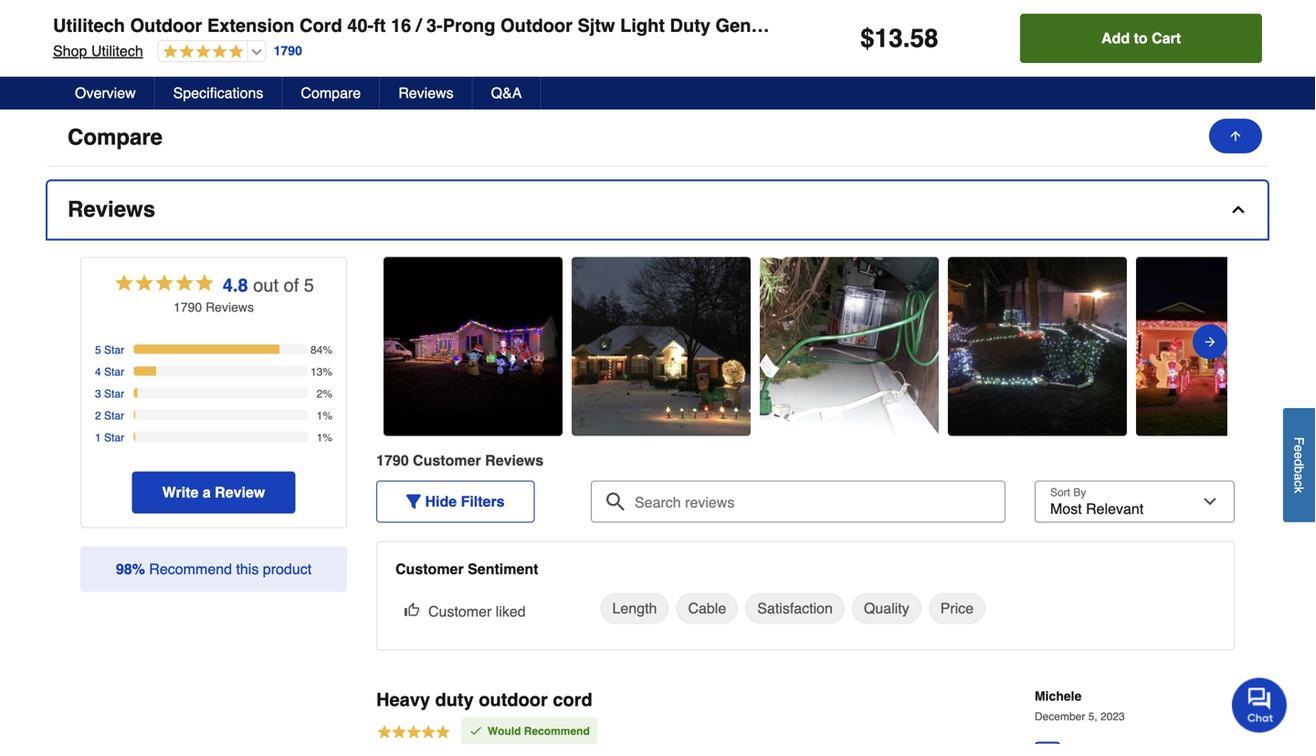 Task type: describe. For each thing, give the bounding box(es) containing it.
checkmark image
[[469, 724, 483, 739]]

5 star
[[95, 344, 124, 357]]

satisfaction
[[758, 600, 833, 617]]

1% for 1 star
[[317, 432, 333, 445]]

length button
[[601, 593, 669, 625]]

arrow right image
[[1203, 331, 1218, 353]]

1 vertical spatial utilitech
[[91, 42, 143, 59]]

cable
[[688, 600, 727, 617]]

1% for 2 star
[[317, 410, 333, 423]]

1790 inside 4.8 out of 5 1790 review s
[[174, 300, 202, 315]]

1 extension from the left
[[207, 15, 295, 36]]

liked
[[496, 604, 526, 620]]

3 uploaded image image from the left
[[760, 338, 939, 356]]

b
[[1292, 466, 1307, 474]]

5 stars image
[[376, 724, 451, 744]]

cable button
[[677, 593, 739, 625]]

length
[[613, 600, 657, 617]]

2 e from the top
[[1292, 452, 1307, 459]]

2 uploaded image image from the left
[[572, 338, 751, 356]]

q&a button
[[473, 77, 541, 110]]

5 inside 4.8 out of 5 1790 review s
[[304, 275, 314, 296]]

out
[[253, 275, 279, 296]]

1 horizontal spatial compare
[[301, 85, 361, 101]]

4.8 out of 5 1790 review s
[[174, 275, 314, 315]]

review for 1790 customer review s
[[485, 452, 536, 469]]

filters
[[461, 493, 505, 510]]

3
[[95, 388, 101, 401]]

0 vertical spatial reviews button
[[380, 77, 473, 110]]

1 cord from the left
[[300, 15, 342, 36]]

star for 1 star
[[104, 432, 124, 445]]

filter image
[[407, 495, 421, 509]]

0 vertical spatial 4.8 stars image
[[159, 44, 244, 61]]

3-
[[427, 15, 443, 36]]

outdoor
[[479, 690, 548, 711]]

star for 4 star
[[104, 366, 124, 379]]

Search reviews text field
[[598, 481, 999, 512]]

add to cart
[[1102, 30, 1182, 47]]

overview
[[75, 85, 136, 101]]

chat invite button image
[[1233, 678, 1288, 733]]

price
[[941, 600, 974, 617]]

star for 5 star
[[104, 344, 124, 357]]

cord
[[553, 690, 593, 711]]

1790 customer review s
[[376, 452, 544, 469]]

customer sentiment
[[396, 561, 539, 578]]

price button
[[929, 593, 986, 625]]

q&a
[[491, 85, 522, 101]]

16
[[391, 15, 411, 36]]

0 horizontal spatial a
[[203, 484, 211, 501]]

4.8
[[223, 275, 248, 296]]

hide filters
[[425, 493, 505, 510]]

2 outdoor from the left
[[501, 15, 573, 36]]

add
[[1102, 30, 1130, 47]]

customer for customer liked
[[429, 604, 492, 620]]

chevron up image
[[1230, 201, 1248, 219]]

98 % recommend this product
[[116, 561, 312, 578]]

to
[[1134, 30, 1148, 47]]

98
[[116, 561, 132, 578]]

quality button
[[852, 593, 922, 625]]

write a review
[[162, 484, 265, 501]]

$ 13 . 58
[[861, 24, 939, 53]]

1 e from the top
[[1292, 445, 1307, 452]]

.
[[903, 24, 911, 53]]

2 cord from the left
[[881, 15, 924, 36]]

1 outdoor from the left
[[130, 15, 202, 36]]

d
[[1292, 459, 1307, 466]]

4 uploaded image image from the left
[[948, 338, 1128, 356]]

would
[[488, 726, 521, 738]]

2
[[95, 410, 101, 423]]

c
[[1292, 481, 1307, 487]]

0 vertical spatial a
[[1292, 473, 1307, 481]]

utilitech outdoor extension cord 40-ft 16 / 3-prong outdoor sjtw light duty general extension cord
[[53, 15, 924, 36]]

duty
[[435, 690, 474, 711]]

arrow up image
[[1229, 129, 1244, 143]]

5,
[[1089, 711, 1098, 724]]

satisfaction button
[[746, 593, 845, 625]]

3 star
[[95, 388, 124, 401]]

0 vertical spatial customer
[[413, 452, 481, 469]]

1
[[95, 432, 101, 445]]

december
[[1035, 711, 1086, 724]]

heavy
[[376, 690, 430, 711]]

2 star
[[95, 410, 124, 423]]



Task type: locate. For each thing, give the bounding box(es) containing it.
1 horizontal spatial a
[[1292, 473, 1307, 481]]

review right write
[[215, 484, 265, 501]]

star for 3 star
[[104, 388, 124, 401]]

light
[[621, 15, 665, 36]]

1790
[[274, 44, 302, 58], [174, 300, 202, 315], [376, 452, 409, 469]]

1 vertical spatial 4.8 stars image
[[113, 272, 216, 298]]

utilitech up shop utilitech
[[53, 15, 125, 36]]

star right 4
[[104, 366, 124, 379]]

1 vertical spatial reviews
[[68, 197, 155, 222]]

customer down customer sentiment
[[429, 604, 492, 620]]

84%
[[311, 344, 333, 357]]

review up filters
[[485, 452, 536, 469]]

outdoor up shop utilitech
[[130, 15, 202, 36]]

1 horizontal spatial outdoor
[[501, 15, 573, 36]]

ft
[[374, 15, 386, 36]]

heavy duty outdoor cord
[[376, 690, 593, 711]]

1%
[[317, 410, 333, 423], [317, 432, 333, 445]]

general
[[716, 15, 784, 36]]

0 vertical spatial 1790
[[274, 44, 302, 58]]

chevron down image
[[1230, 42, 1248, 60]]

58
[[911, 24, 939, 53]]

2 1% from the top
[[317, 432, 333, 445]]

review
[[206, 300, 248, 315], [485, 452, 536, 469], [215, 484, 265, 501]]

add to cart button
[[1021, 14, 1263, 63]]

%
[[132, 561, 145, 578]]

a
[[1292, 473, 1307, 481], [203, 484, 211, 501]]

michele
[[1035, 689, 1082, 704]]

review down 4.8
[[206, 300, 248, 315]]

a right write
[[203, 484, 211, 501]]

1 vertical spatial recommend
[[524, 726, 590, 738]]

reviews for reviews button to the top
[[399, 85, 454, 101]]

utilitech up overview
[[91, 42, 143, 59]]

2 extension from the left
[[789, 15, 876, 36]]

2 vertical spatial customer
[[429, 604, 492, 620]]

1 uploaded image image from the left
[[384, 338, 563, 356]]

2 vertical spatial review
[[215, 484, 265, 501]]

overview button
[[57, 77, 155, 110]]

compare down overview button
[[68, 125, 163, 150]]

reviews button
[[380, 77, 473, 110], [48, 181, 1268, 239]]

1 vertical spatial customer
[[396, 561, 464, 578]]

e up b
[[1292, 452, 1307, 459]]

hide filters button
[[376, 481, 535, 523]]

f e e d b a c k button
[[1284, 408, 1316, 522]]

1 vertical spatial s
[[536, 452, 544, 469]]

cord left 40-
[[300, 15, 342, 36]]

recommend right %
[[149, 561, 232, 578]]

outdoor
[[130, 15, 202, 36], [501, 15, 573, 36]]

of
[[284, 275, 299, 296]]

customer
[[413, 452, 481, 469], [396, 561, 464, 578], [429, 604, 492, 620]]

1 vertical spatial 1%
[[317, 432, 333, 445]]

write a review button
[[132, 472, 295, 514]]

utilitech
[[53, 15, 125, 36], [91, 42, 143, 59]]

prong
[[443, 15, 496, 36]]

star right 2 on the left bottom of the page
[[104, 410, 124, 423]]

customer up hide in the bottom of the page
[[413, 452, 481, 469]]

40-
[[347, 15, 374, 36]]

13%
[[311, 366, 333, 379]]

1 horizontal spatial s
[[536, 452, 544, 469]]

k
[[1292, 487, 1307, 493]]

0 vertical spatial reviews
[[399, 85, 454, 101]]

star right 3
[[104, 388, 124, 401]]

chevron down image
[[1230, 128, 1248, 147]]

review for write a review
[[215, 484, 265, 501]]

this
[[236, 561, 259, 578]]

review inside button
[[215, 484, 265, 501]]

sjtw
[[578, 15, 615, 36]]

3 star from the top
[[104, 388, 124, 401]]

reviews for the bottom reviews button
[[68, 197, 155, 222]]

1 horizontal spatial 5
[[304, 275, 314, 296]]

cord
[[300, 15, 342, 36], [881, 15, 924, 36]]

thumb up image
[[405, 603, 419, 617]]

0 horizontal spatial extension
[[207, 15, 295, 36]]

5 uploaded image image from the left
[[1137, 338, 1316, 356]]

1 horizontal spatial recommend
[[524, 726, 590, 738]]

1790 for 1790 customer review s
[[376, 452, 409, 469]]

compare down 40-
[[301, 85, 361, 101]]

5 star from the top
[[104, 432, 124, 445]]

0 horizontal spatial recommend
[[149, 561, 232, 578]]

customer up thumb up icon
[[396, 561, 464, 578]]

$
[[861, 24, 875, 53]]

0 horizontal spatial 1790
[[174, 300, 202, 315]]

5 right of
[[304, 275, 314, 296]]

4 star
[[95, 366, 124, 379]]

shop utilitech
[[53, 42, 143, 59]]

s inside 4.8 out of 5 1790 review s
[[248, 300, 254, 315]]

1 star from the top
[[104, 344, 124, 357]]

a up k
[[1292, 473, 1307, 481]]

1 vertical spatial 1790
[[174, 300, 202, 315]]

uploaded image image
[[384, 338, 563, 356], [572, 338, 751, 356], [760, 338, 939, 356], [948, 338, 1128, 356], [1137, 338, 1316, 356]]

1 horizontal spatial extension
[[789, 15, 876, 36]]

extension
[[207, 15, 295, 36], [789, 15, 876, 36]]

5
[[304, 275, 314, 296], [95, 344, 101, 357]]

1 vertical spatial reviews button
[[48, 181, 1268, 239]]

1790 for 1790
[[274, 44, 302, 58]]

4 star from the top
[[104, 410, 124, 423]]

2 star from the top
[[104, 366, 124, 379]]

write
[[162, 484, 199, 501]]

0 vertical spatial specifications
[[68, 38, 216, 63]]

1 1% from the top
[[317, 410, 333, 423]]

outdoor left sjtw
[[501, 15, 573, 36]]

1 horizontal spatial reviews
[[399, 85, 454, 101]]

customer for customer sentiment
[[396, 561, 464, 578]]

0 horizontal spatial s
[[248, 300, 254, 315]]

product
[[263, 561, 312, 578]]

0 horizontal spatial cord
[[300, 15, 342, 36]]

1 horizontal spatial 1790
[[274, 44, 302, 58]]

cord right $ at the right of page
[[881, 15, 924, 36]]

michele december 5, 2023
[[1035, 689, 1125, 724]]

specifications
[[68, 38, 216, 63], [173, 85, 264, 101]]

specifications button
[[48, 22, 1268, 80], [155, 77, 283, 110]]

0 vertical spatial recommend
[[149, 561, 232, 578]]

reviews
[[399, 85, 454, 101], [68, 197, 155, 222]]

hide
[[425, 493, 457, 510]]

star for 2 star
[[104, 410, 124, 423]]

0 vertical spatial utilitech
[[53, 15, 125, 36]]

cart
[[1152, 30, 1182, 47]]

13
[[875, 24, 903, 53]]

0 vertical spatial 1%
[[317, 410, 333, 423]]

0 vertical spatial review
[[206, 300, 248, 315]]

0 horizontal spatial outdoor
[[130, 15, 202, 36]]

review inside 4.8 out of 5 1790 review s
[[206, 300, 248, 315]]

compare
[[301, 85, 361, 101], [68, 125, 163, 150]]

star up "4 star"
[[104, 344, 124, 357]]

2023
[[1101, 711, 1125, 724]]

duty
[[670, 15, 711, 36]]

e up d
[[1292, 445, 1307, 452]]

1 star
[[95, 432, 124, 445]]

star
[[104, 344, 124, 357], [104, 366, 124, 379], [104, 388, 124, 401], [104, 410, 124, 423], [104, 432, 124, 445]]

1 horizontal spatial cord
[[881, 15, 924, 36]]

0 vertical spatial compare
[[301, 85, 361, 101]]

4
[[95, 366, 101, 379]]

star right 1
[[104, 432, 124, 445]]

1 vertical spatial review
[[485, 452, 536, 469]]

shop
[[53, 42, 87, 59]]

2 horizontal spatial 1790
[[376, 452, 409, 469]]

2 vertical spatial 1790
[[376, 452, 409, 469]]

/
[[416, 15, 422, 36]]

f
[[1292, 437, 1307, 445]]

recommend
[[149, 561, 232, 578], [524, 726, 590, 738]]

f e e d b a c k
[[1292, 437, 1307, 493]]

4.8 stars image
[[159, 44, 244, 61], [113, 272, 216, 298]]

0 vertical spatial 5
[[304, 275, 314, 296]]

0 horizontal spatial compare
[[68, 125, 163, 150]]

0 horizontal spatial reviews
[[68, 197, 155, 222]]

sentiment
[[468, 561, 539, 578]]

1 vertical spatial 5
[[95, 344, 101, 357]]

1 vertical spatial specifications
[[173, 85, 264, 101]]

2%
[[317, 388, 333, 401]]

e
[[1292, 445, 1307, 452], [1292, 452, 1307, 459]]

recommend down cord
[[524, 726, 590, 738]]

0 horizontal spatial 5
[[95, 344, 101, 357]]

5 up 4
[[95, 344, 101, 357]]

quality
[[864, 600, 910, 617]]

customer liked
[[429, 604, 526, 620]]

1 vertical spatial compare
[[68, 125, 163, 150]]

1 vertical spatial a
[[203, 484, 211, 501]]

0 vertical spatial s
[[248, 300, 254, 315]]

would recommend
[[488, 726, 590, 738]]



Task type: vqa. For each thing, say whether or not it's contained in the screenshot.


